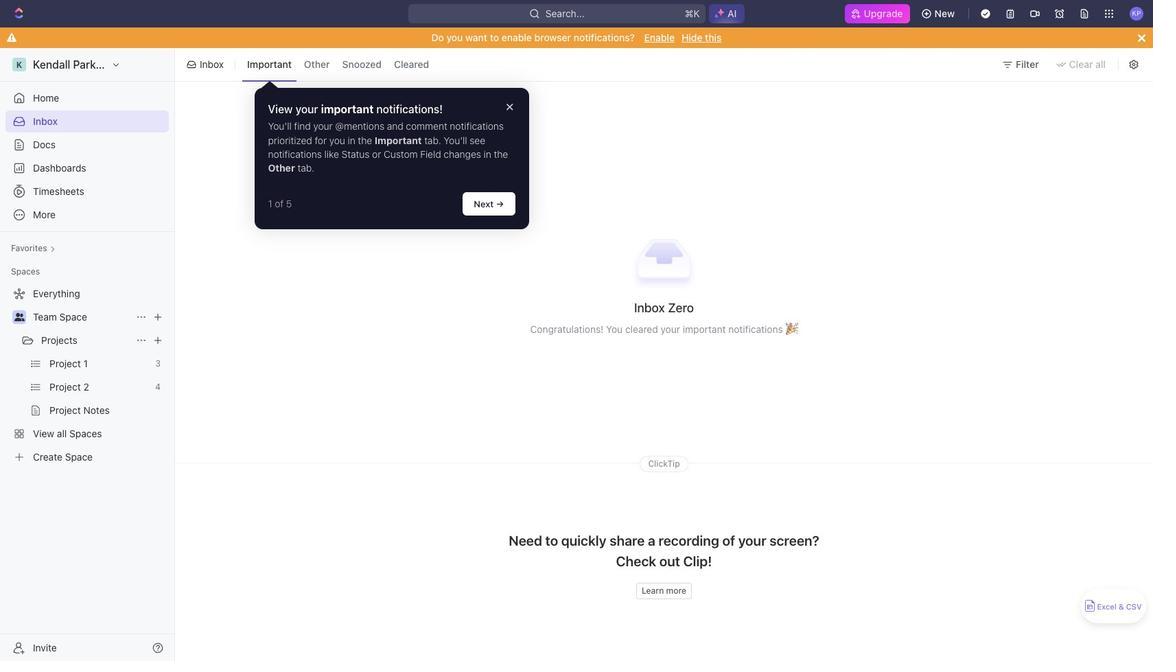 Task type: locate. For each thing, give the bounding box(es) containing it.
to right want
[[490, 32, 499, 43]]

0 horizontal spatial in
[[348, 134, 355, 146]]

1 vertical spatial inbox
[[33, 115, 58, 127]]

filter
[[1016, 58, 1039, 70]]

1 horizontal spatial notifications
[[450, 120, 504, 132]]

cleared button
[[389, 54, 434, 76]]

you'll up changes
[[444, 134, 467, 146]]

workspace
[[113, 58, 170, 71]]

important up custom
[[375, 134, 422, 146]]

0 vertical spatial spaces
[[11, 266, 40, 277]]

1 vertical spatial 1
[[83, 358, 88, 369]]

important inside × navigation
[[375, 134, 422, 146]]

1 vertical spatial all
[[57, 428, 67, 439]]

1 horizontal spatial important
[[375, 134, 422, 146]]

inbox down home at left
[[33, 115, 58, 127]]

important
[[247, 59, 292, 70], [375, 134, 422, 146]]

you
[[447, 32, 463, 43], [329, 134, 345, 146]]

kp
[[1132, 9, 1142, 17]]

your down inbox zero
[[661, 323, 680, 335]]

0 horizontal spatial 1
[[83, 358, 88, 369]]

space for team space
[[59, 311, 87, 323]]

3
[[155, 358, 161, 369]]

the inside 'you'll find your @mentions and comment notifications prioritized for you in the'
[[358, 134, 372, 146]]

all inside button
[[1096, 58, 1106, 70]]

0 vertical spatial view
[[268, 103, 293, 115]]

everything
[[33, 288, 80, 299]]

you inside 'you'll find your @mentions and comment notifications prioritized for you in the'
[[329, 134, 345, 146]]

1 horizontal spatial the
[[494, 148, 508, 160]]

0 horizontal spatial important
[[321, 103, 374, 115]]

0 horizontal spatial tab.
[[298, 162, 314, 174]]

view inside × navigation
[[268, 103, 293, 115]]

project left 2 on the bottom left
[[49, 381, 81, 393]]

2 horizontal spatial inbox
[[634, 300, 665, 315]]

1 vertical spatial you'll
[[444, 134, 467, 146]]

⌘k
[[685, 8, 700, 19]]

space down view all spaces link
[[65, 451, 93, 463]]

create
[[33, 451, 62, 463]]

0 vertical spatial you'll
[[268, 120, 292, 132]]

your left screen?
[[739, 532, 767, 548]]

notifications
[[450, 120, 504, 132], [268, 148, 322, 160], [729, 323, 783, 335]]

2 project from the top
[[49, 381, 81, 393]]

space down everything link
[[59, 311, 87, 323]]

0 horizontal spatial all
[[57, 428, 67, 439]]

0 horizontal spatial the
[[358, 134, 372, 146]]

other down prioritized
[[268, 162, 295, 174]]

1 vertical spatial notifications
[[268, 148, 322, 160]]

0 vertical spatial tab.
[[424, 134, 441, 146]]

kendall parks's workspace
[[33, 58, 170, 71]]

important up @mentions
[[321, 103, 374, 115]]

kendall
[[33, 58, 70, 71]]

tab. up field
[[424, 134, 441, 146]]

1 horizontal spatial important
[[683, 323, 726, 335]]

clear all button
[[1050, 54, 1114, 76]]

1 horizontal spatial spaces
[[69, 428, 102, 439]]

project up project 2
[[49, 358, 81, 369]]

in inside the tab. you'll see notifications like status or custom field changes in the other tab.
[[484, 148, 492, 160]]

project for project notes
[[49, 404, 81, 416]]

notifications down prioritized
[[268, 148, 322, 160]]

notes
[[83, 404, 110, 416]]

snoozed
[[342, 59, 382, 70]]

1
[[268, 197, 272, 209], [83, 358, 88, 369]]

1 horizontal spatial of
[[723, 532, 735, 548]]

1 vertical spatial the
[[494, 148, 508, 160]]

1 vertical spatial in
[[484, 148, 492, 160]]

the down @mentions
[[358, 134, 372, 146]]

× navigation
[[254, 88, 529, 229]]

0 vertical spatial of
[[275, 197, 284, 209]]

view up prioritized
[[268, 103, 293, 115]]

clicktip
[[648, 459, 680, 469]]

1 horizontal spatial view
[[268, 103, 293, 115]]

view for view all spaces
[[33, 428, 54, 439]]

ai
[[728, 8, 737, 19]]

clear all
[[1069, 58, 1106, 70]]

of inside × navigation
[[275, 197, 284, 209]]

0 vertical spatial other
[[304, 59, 330, 70]]

of
[[275, 197, 284, 209], [723, 532, 735, 548]]

your
[[296, 103, 318, 115], [313, 120, 333, 132], [661, 323, 680, 335], [739, 532, 767, 548]]

your inside 'you'll find your @mentions and comment notifications prioritized for you in the'
[[313, 120, 333, 132]]

0 vertical spatial notifications
[[450, 120, 504, 132]]

1 down projects link
[[83, 358, 88, 369]]

your up for
[[313, 120, 333, 132]]

view inside view all spaces link
[[33, 428, 54, 439]]

notifications inside 'you'll find your @mentions and comment notifications prioritized for you in the'
[[450, 120, 504, 132]]

0 vertical spatial inbox
[[200, 58, 224, 70]]

your up find
[[296, 103, 318, 115]]

1 horizontal spatial you'll
[[444, 134, 467, 146]]

view up create
[[33, 428, 54, 439]]

0 vertical spatial all
[[1096, 58, 1106, 70]]

hide
[[682, 32, 703, 43]]

2 horizontal spatial notifications
[[729, 323, 783, 335]]

2 vertical spatial project
[[49, 404, 81, 416]]

1 horizontal spatial other
[[304, 59, 330, 70]]

other left snoozed
[[304, 59, 330, 70]]

your inside need to quickly share a recording of your screen? check out clip!
[[739, 532, 767, 548]]

check
[[616, 553, 657, 569]]

space inside team space link
[[59, 311, 87, 323]]

you'll up prioritized
[[268, 120, 292, 132]]

1 horizontal spatial in
[[484, 148, 492, 160]]

of left 5
[[275, 197, 284, 209]]

do
[[432, 32, 444, 43]]

0 horizontal spatial view
[[33, 428, 54, 439]]

1 horizontal spatial 1
[[268, 197, 272, 209]]

all right clear
[[1096, 58, 1106, 70]]

tree
[[5, 283, 169, 468]]

tree containing everything
[[5, 283, 169, 468]]

user group image
[[14, 313, 24, 321]]

0 vertical spatial important
[[247, 59, 292, 70]]

project
[[49, 358, 81, 369], [49, 381, 81, 393], [49, 404, 81, 416]]

more
[[33, 209, 56, 220]]

0 vertical spatial in
[[348, 134, 355, 146]]

notifications inside the tab. you'll see notifications like status or custom field changes in the other tab.
[[268, 148, 322, 160]]

excel
[[1097, 602, 1117, 611]]

3 project from the top
[[49, 404, 81, 416]]

1 vertical spatial you
[[329, 134, 345, 146]]

0 vertical spatial 1
[[268, 197, 272, 209]]

and
[[387, 120, 404, 132]]

0 vertical spatial to
[[490, 32, 499, 43]]

project 2 link
[[49, 376, 150, 398]]

to inside need to quickly share a recording of your screen? check out clip!
[[546, 532, 558, 548]]

excel & csv link
[[1081, 589, 1147, 623]]

you'll
[[268, 120, 292, 132], [444, 134, 467, 146]]

0 vertical spatial project
[[49, 358, 81, 369]]

of right recording
[[723, 532, 735, 548]]

0 horizontal spatial inbox
[[33, 115, 58, 127]]

spaces up create space link
[[69, 428, 102, 439]]

the right changes
[[494, 148, 508, 160]]

you right the 'do'
[[447, 32, 463, 43]]

you
[[606, 323, 623, 335]]

dashboards link
[[5, 157, 169, 179]]

0 horizontal spatial spaces
[[11, 266, 40, 277]]

inbox
[[200, 58, 224, 70], [33, 115, 58, 127], [634, 300, 665, 315]]

tab. you'll see notifications like status or custom field changes in the other tab.
[[268, 134, 511, 174]]

in down see on the left of the page
[[484, 148, 492, 160]]

1 vertical spatial view
[[33, 428, 54, 439]]

1 vertical spatial space
[[65, 451, 93, 463]]

all inside sidebar navigation
[[57, 428, 67, 439]]

inbox up the cleared at the right of the page
[[634, 300, 665, 315]]

1 horizontal spatial inbox
[[200, 58, 224, 70]]

1 vertical spatial spaces
[[69, 428, 102, 439]]

project 1 link
[[49, 353, 150, 375]]

0 horizontal spatial of
[[275, 197, 284, 209]]

spaces inside 'tree'
[[69, 428, 102, 439]]

project up view all spaces
[[49, 404, 81, 416]]

see
[[470, 134, 486, 146]]

the inside the tab. you'll see notifications like status or custom field changes in the other tab.
[[494, 148, 508, 160]]

0 horizontal spatial you'll
[[268, 120, 292, 132]]

1 vertical spatial project
[[49, 381, 81, 393]]

1 horizontal spatial all
[[1096, 58, 1106, 70]]

you'll find your @mentions and comment notifications prioritized for you in the
[[268, 120, 506, 146]]

0 horizontal spatial other
[[268, 162, 295, 174]]

all up 'create space'
[[57, 428, 67, 439]]

notifications up see on the left of the page
[[450, 120, 504, 132]]

space
[[59, 311, 87, 323], [65, 451, 93, 463]]

view for view your important notifications!
[[268, 103, 293, 115]]

you'll inside the tab. you'll see notifications like status or custom field changes in the other tab.
[[444, 134, 467, 146]]

in inside 'you'll find your @mentions and comment notifications prioritized for you in the'
[[348, 134, 355, 146]]

or
[[372, 148, 381, 160]]

tab list
[[240, 45, 437, 84]]

all for clear
[[1096, 58, 1106, 70]]

enable
[[644, 32, 675, 43]]

1 left 5
[[268, 197, 272, 209]]

1 vertical spatial tab.
[[298, 162, 314, 174]]

tab.
[[424, 134, 441, 146], [298, 162, 314, 174]]

1 horizontal spatial to
[[546, 532, 558, 548]]

1 project from the top
[[49, 358, 81, 369]]

1 vertical spatial to
[[546, 532, 558, 548]]

sidebar navigation
[[0, 48, 178, 661]]

learn more
[[642, 585, 687, 596]]

inbox left important button
[[200, 58, 224, 70]]

notifications?
[[574, 32, 635, 43]]

1 horizontal spatial you
[[447, 32, 463, 43]]

you up like
[[329, 134, 345, 146]]

×
[[506, 98, 514, 114]]

more
[[666, 585, 687, 596]]

0 horizontal spatial important
[[247, 59, 292, 70]]

1 vertical spatial important
[[683, 323, 726, 335]]

1 vertical spatial of
[[723, 532, 735, 548]]

space for create space
[[65, 451, 93, 463]]

0 vertical spatial the
[[358, 134, 372, 146]]

k
[[16, 59, 22, 70]]

view your important notifications!
[[268, 103, 443, 115]]

new button
[[916, 3, 963, 25]]

1 vertical spatial other
[[268, 162, 295, 174]]

in
[[348, 134, 355, 146], [484, 148, 492, 160]]

&
[[1119, 602, 1124, 611]]

want
[[466, 32, 488, 43]]

0 vertical spatial important
[[321, 103, 374, 115]]

other inside 'button'
[[304, 59, 330, 70]]

to right need
[[546, 532, 558, 548]]

need
[[509, 532, 542, 548]]

the
[[358, 134, 372, 146], [494, 148, 508, 160]]

space inside create space link
[[65, 451, 93, 463]]

0 vertical spatial space
[[59, 311, 87, 323]]

important
[[321, 103, 374, 115], [683, 323, 726, 335]]

learn more link
[[636, 583, 692, 599]]

in up status
[[348, 134, 355, 146]]

congratulations!
[[530, 323, 604, 335]]

0 horizontal spatial you
[[329, 134, 345, 146]]

tab. down prioritized
[[298, 162, 314, 174]]

important left other 'button'
[[247, 59, 292, 70]]

for
[[315, 134, 327, 146]]

out
[[660, 553, 680, 569]]

0 horizontal spatial notifications
[[268, 148, 322, 160]]

custom
[[384, 148, 418, 160]]

1 vertical spatial important
[[375, 134, 422, 146]]

notifications left 🎉
[[729, 323, 783, 335]]

project 1
[[49, 358, 88, 369]]

important down zero
[[683, 323, 726, 335]]

spaces down favorites
[[11, 266, 40, 277]]



Task type: describe. For each thing, give the bounding box(es) containing it.
search...
[[546, 8, 585, 19]]

find
[[294, 120, 311, 132]]

× button
[[506, 98, 514, 114]]

other button
[[299, 54, 335, 76]]

important button
[[242, 54, 297, 76]]

0 horizontal spatial to
[[490, 32, 499, 43]]

csv
[[1127, 602, 1142, 611]]

home
[[33, 92, 59, 104]]

dashboards
[[33, 162, 86, 174]]

→
[[496, 198, 504, 209]]

this
[[705, 32, 722, 43]]

tree inside sidebar navigation
[[5, 283, 169, 468]]

new
[[935, 8, 955, 19]]

share
[[610, 532, 645, 548]]

other inside the tab. you'll see notifications like status or custom field changes in the other tab.
[[268, 162, 295, 174]]

need to quickly share a recording of your screen? check out clip!
[[509, 532, 820, 569]]

upgrade link
[[845, 4, 910, 23]]

project notes
[[49, 404, 110, 416]]

recording
[[659, 532, 719, 548]]

project for project 1
[[49, 358, 81, 369]]

comment
[[406, 120, 448, 132]]

favorites
[[11, 243, 47, 253]]

field
[[420, 148, 441, 160]]

the for you
[[358, 134, 372, 146]]

1 inside sidebar navigation
[[83, 358, 88, 369]]

project notes link
[[49, 400, 166, 422]]

inbox link
[[5, 111, 169, 133]]

in for changes
[[484, 148, 492, 160]]

docs
[[33, 139, 56, 150]]

view all spaces
[[33, 428, 102, 439]]

5
[[286, 197, 292, 209]]

cleared
[[394, 59, 429, 70]]

important inside button
[[247, 59, 292, 70]]

view all spaces link
[[5, 423, 166, 445]]

more button
[[5, 204, 169, 226]]

home link
[[5, 87, 169, 109]]

a
[[648, 532, 656, 548]]

excel & csv
[[1097, 602, 1142, 611]]

clear
[[1069, 58, 1093, 70]]

docs link
[[5, 134, 169, 156]]

clip!
[[684, 553, 712, 569]]

enable
[[502, 32, 532, 43]]

invite
[[33, 642, 57, 653]]

team space link
[[33, 306, 130, 328]]

next → button
[[463, 192, 515, 215]]

create space
[[33, 451, 93, 463]]

1 inside × navigation
[[268, 197, 272, 209]]

filter button
[[997, 54, 1048, 76]]

like
[[325, 148, 339, 160]]

4
[[155, 382, 161, 392]]

of inside need to quickly share a recording of your screen? check out clip!
[[723, 532, 735, 548]]

tab list containing important
[[240, 45, 437, 84]]

kendall parks's workspace, , element
[[12, 58, 26, 71]]

create space link
[[5, 446, 166, 468]]

you'll inside 'you'll find your @mentions and comment notifications prioritized for you in the'
[[268, 120, 292, 132]]

everything link
[[5, 283, 166, 305]]

2 vertical spatial notifications
[[729, 323, 783, 335]]

changes
[[444, 148, 481, 160]]

0 vertical spatial you
[[447, 32, 463, 43]]

learn
[[642, 585, 664, 596]]

quickly
[[561, 532, 607, 548]]

inbox zero
[[634, 300, 694, 315]]

upgrade
[[864, 8, 903, 19]]

🎉
[[786, 323, 798, 335]]

2 vertical spatial inbox
[[634, 300, 665, 315]]

zero
[[668, 300, 694, 315]]

ai button
[[709, 4, 745, 23]]

project 2
[[49, 381, 89, 393]]

projects link
[[41, 330, 130, 352]]

inbox inside sidebar navigation
[[33, 115, 58, 127]]

snoozed button
[[337, 54, 387, 76]]

in for you
[[348, 134, 355, 146]]

screen?
[[770, 532, 820, 548]]

important inside × navigation
[[321, 103, 374, 115]]

do you want to enable browser notifications? enable hide this
[[432, 32, 722, 43]]

timesheets
[[33, 185, 84, 197]]

1 of 5
[[268, 197, 292, 209]]

timesheets link
[[5, 181, 169, 203]]

prioritized
[[268, 134, 312, 146]]

next →
[[474, 198, 504, 209]]

parks's
[[73, 58, 110, 71]]

@mentions
[[335, 120, 385, 132]]

1 horizontal spatial tab.
[[424, 134, 441, 146]]

2
[[83, 381, 89, 393]]

all for view
[[57, 428, 67, 439]]

project for project 2
[[49, 381, 81, 393]]

the for changes
[[494, 148, 508, 160]]

team
[[33, 311, 57, 323]]

cleared
[[625, 323, 658, 335]]



Task type: vqa. For each thing, say whether or not it's contained in the screenshot.
alert
no



